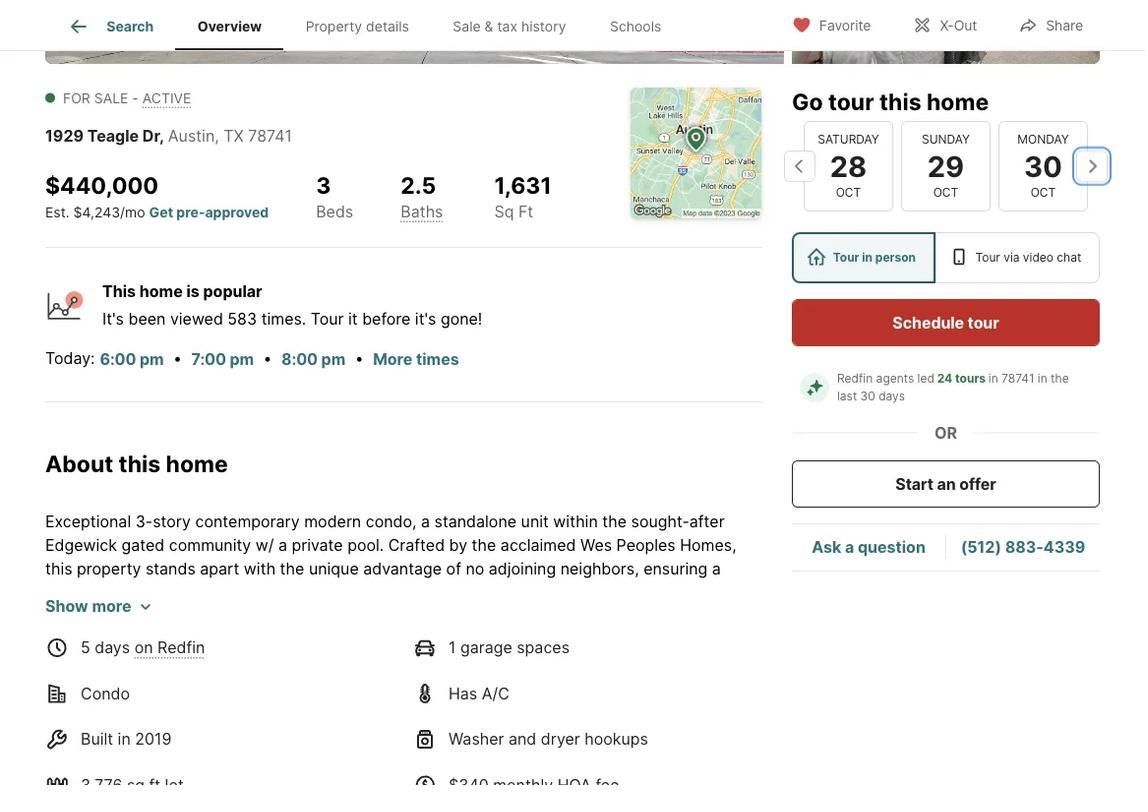 Task type: describe. For each thing, give the bounding box(es) containing it.
tour for tour in person
[[833, 250, 859, 265]]

standalone
[[434, 512, 517, 531]]

attached
[[165, 654, 231, 673]]

contemporary
[[195, 512, 300, 531]]

more
[[92, 597, 131, 616]]

about this home
[[45, 450, 228, 477]]

a left full
[[125, 772, 134, 785]]

after
[[690, 512, 725, 531]]

previous image
[[784, 150, 816, 182]]

breeze.
[[250, 606, 305, 626]]

search link
[[67, 15, 154, 38]]

view
[[468, 20, 502, 36]]

2 vertical spatial living
[[440, 748, 479, 767]]

tour in person
[[833, 250, 916, 265]]

an right create
[[301, 630, 319, 649]]

property
[[77, 559, 141, 578]]

and left dryer
[[509, 729, 537, 749]]

1 vertical spatial with
[[556, 606, 588, 626]]

flooring
[[682, 677, 739, 697]]

sale
[[453, 18, 481, 35]]

times.
[[261, 309, 306, 328]]

before
[[362, 309, 411, 328]]

favorite
[[819, 17, 871, 34]]

island
[[680, 725, 724, 744]]

city
[[162, 606, 189, 626]]

needs
[[586, 654, 632, 673]]

an down the lofty
[[142, 654, 160, 673]]

$440,000
[[45, 171, 159, 199]]

6:00
[[100, 349, 136, 369]]

list box containing tour in person
[[792, 232, 1100, 283]]

30 inside monday 30 oct
[[1024, 149, 1063, 183]]

next image
[[1076, 150, 1108, 182]]

home inside this home is popular it's been viewed 583 times. tour it before it's gone!
[[139, 281, 183, 301]]

2 horizontal spatial w/
[[728, 725, 747, 744]]

floor plans
[[282, 20, 355, 36]]

has
[[449, 684, 477, 703]]

a up crafted
[[421, 512, 430, 531]]

the down the convenient
[[224, 748, 248, 767]]

sunday
[[922, 132, 970, 146]]

1929
[[45, 126, 84, 145]]

go tour this home
[[792, 88, 989, 115]]

exceptional
[[45, 512, 131, 531]]

times
[[416, 349, 459, 369]]

more
[[373, 349, 413, 369]]

tour via video chat option
[[935, 232, 1100, 283]]

2 vertical spatial home
[[166, 450, 228, 477]]

access
[[540, 583, 592, 602]]

inside
[[151, 677, 195, 697]]

the left newly
[[267, 677, 292, 697]]

1st
[[404, 701, 426, 720]]

schools
[[610, 18, 662, 35]]

the up wes
[[602, 512, 627, 531]]

built in 2019
[[81, 729, 172, 749]]

and up the plan,
[[698, 583, 726, 602]]

1
[[449, 638, 456, 657]]

bar
[[45, 748, 70, 767]]

2 vertical spatial is
[[342, 772, 354, 785]]

and down model
[[402, 630, 430, 649]]

sale & tax history
[[453, 18, 566, 35]]

1 vertical spatial modern
[[525, 654, 582, 673]]

its
[[286, 583, 304, 602]]

plans
[[319, 20, 355, 36]]

and up cozy
[[539, 677, 567, 697]]

ensuring
[[644, 559, 708, 578]]

an inside 'button'
[[937, 474, 956, 493]]

bath.
[[165, 772, 203, 785]]

1 vertical spatial redfin
[[157, 638, 205, 657]]

airy
[[435, 630, 462, 649]]

head
[[137, 748, 177, 767]]

& down the space at the bottom right of page
[[633, 725, 644, 744]]

expansive
[[323, 630, 398, 649]]

convenient
[[176, 725, 257, 744]]

unique
[[309, 559, 359, 578]]

oasis,
[[406, 772, 449, 785]]

oct for 29
[[933, 185, 959, 200]]

tour inside this home is popular it's been viewed 583 times. tour it before it's gone!
[[311, 309, 344, 328]]

on redfin link
[[134, 638, 205, 657]]

photos
[[1021, 20, 1068, 36]]

beds
[[316, 201, 353, 221]]

and up half
[[249, 701, 276, 720]]

saturday 28 oct
[[818, 132, 879, 200]]

tour for go
[[828, 88, 874, 115]]

1 vertical spatial of
[[94, 583, 109, 602]]

tour in person option
[[792, 232, 935, 283]]

tab list containing search
[[45, 0, 699, 50]]

pantry,
[[577, 725, 629, 744]]

within
[[553, 512, 598, 531]]

oct for 30
[[1031, 185, 1056, 200]]

-
[[132, 90, 139, 106]]

(512) 883-4339
[[961, 538, 1086, 557]]

2 vertical spatial the
[[208, 772, 236, 785]]

29
[[928, 149, 964, 183]]

2 vertical spatial that
[[45, 772, 75, 785]]

tour via video chat
[[976, 250, 1082, 265]]

convenience
[[547, 630, 644, 649]]

wood-
[[572, 677, 620, 697]]

map entry image
[[631, 88, 762, 218]]

2.5 baths
[[401, 171, 443, 221]]

sale & tax history tab
[[431, 3, 588, 50]]

kitchen
[[351, 725, 405, 744]]

bath,
[[294, 725, 332, 744]]

28
[[830, 149, 867, 183]]

an left ev
[[328, 654, 346, 673]]

look
[[620, 677, 651, 697]]

2 vertical spatial to
[[205, 748, 220, 767]]

schedule tour button
[[792, 299, 1100, 346]]

0 horizontal spatial w/
[[256, 536, 274, 555]]

show
[[45, 597, 88, 616]]

spaces
[[517, 638, 570, 657]]

seamless
[[467, 583, 536, 602]]

1,631 sq ft
[[494, 171, 552, 221]]

boasts
[[468, 701, 519, 720]]

property
[[306, 18, 362, 35]]

seating.
[[74, 748, 133, 767]]

start an offer button
[[792, 460, 1100, 508]]

today: 6:00 pm • 7:00 pm • 8:00 pm • more times
[[45, 348, 459, 369]]

3 • from the left
[[355, 348, 364, 368]]

$4,243
[[73, 203, 120, 220]]

the up its
[[280, 559, 304, 578]]

1 garage spaces
[[449, 638, 570, 657]]

video
[[1023, 250, 1054, 265]]

1,631
[[494, 171, 552, 199]]

1 horizontal spatial living
[[193, 606, 232, 626]]

sunday 29 oct
[[922, 132, 970, 200]]

2 horizontal spatial is
[[648, 630, 660, 649]]

a right for
[[740, 701, 749, 720]]

& left 2
[[637, 748, 647, 767]]

location
[[355, 583, 414, 602]]

washer
[[449, 729, 504, 749]]

(512)
[[961, 538, 1002, 557]]

installed
[[344, 677, 406, 697]]

1 vertical spatial this
[[119, 450, 161, 477]]

a right ask
[[845, 538, 854, 557]]

2 1929 teagle dr, austin, tx 78741 image from the left
[[792, 0, 1100, 64]]

start an offer
[[896, 474, 996, 493]]

a down tranquility.
[[236, 606, 245, 626]]

this inside exceptional 3-story contemporary modern condo, a standalone unit within the sought-after edgewick gated community w/ a private pool. crafted by the acclaimed wes peoples homes, this property stands apart with the unique advantage of no adjoining neighbors, ensuring a sense of privacy and tranquility. its prime location offers seamless access to downtown and the airport, making city living a breeze. the parker model welcomes you with its open floor plan, featuring lofty ceilings that create an expansive and airy ambiance. convenience is paramount, as you'll find an attached garage with an ev charger, catering to modern needs and sustainability. inside discover the newly installed upgraded carpet and wood-look tile flooring that exudes both elegance and practicality. the 1st level boasts a cozy flex space perfect for a living or dining, a convenient half bath, &  kitchen w/ ss gas appliances, pantry, &  and island w/ bar seating. head up to the 2nd where you'll find the living room, laundry room, &  2 bedrooms that share a full bath. the primary suite is a true oasis, privately located on its own level
[[45, 559, 72, 578]]

x-out button
[[896, 4, 994, 45]]

2 , from the left
[[215, 126, 219, 145]]

airport,
[[45, 606, 99, 626]]



Task type: locate. For each thing, give the bounding box(es) containing it.
1 horizontal spatial find
[[378, 748, 407, 767]]

gated
[[122, 536, 165, 555]]

living down "gas"
[[440, 748, 479, 767]]

condo,
[[366, 512, 417, 531]]

via
[[1004, 250, 1020, 265]]

the down prime
[[310, 606, 338, 626]]

1 horizontal spatial the
[[310, 606, 338, 626]]

newly
[[296, 677, 340, 697]]

30
[[1024, 149, 1063, 183], [861, 389, 875, 403]]

1 horizontal spatial 1929 teagle dr, austin, tx 78741 image
[[792, 0, 1100, 64]]

in inside in the last 30 days
[[1038, 371, 1048, 386]]

privacy
[[113, 583, 167, 602]]

0 vertical spatial the
[[310, 606, 338, 626]]

1 horizontal spatial w/
[[410, 725, 428, 744]]

tour
[[828, 88, 874, 115], [968, 313, 999, 332]]

1 horizontal spatial pm
[[230, 349, 254, 369]]

to right up at left bottom
[[205, 748, 220, 767]]

1 horizontal spatial oct
[[933, 185, 959, 200]]

redfin down city
[[157, 638, 205, 657]]

0 horizontal spatial oct
[[836, 185, 861, 200]]

2 room, from the left
[[590, 748, 633, 767]]

0 horizontal spatial tour
[[311, 309, 344, 328]]

and up 2
[[648, 725, 676, 744]]

1 1929 teagle dr, austin, tx 78741 image from the left
[[45, 0, 784, 64]]

2
[[651, 748, 661, 767]]

& left tax
[[485, 18, 493, 35]]

garage down welcomes
[[460, 638, 512, 657]]

tour for tour via video chat
[[976, 250, 1001, 265]]

3
[[316, 171, 331, 199]]

on
[[134, 638, 153, 657], [582, 772, 600, 785]]

oct inside saturday 28 oct
[[836, 185, 861, 200]]

1 horizontal spatial on
[[582, 772, 600, 785]]

• left more
[[355, 348, 364, 368]]

0 vertical spatial redfin
[[837, 371, 873, 386]]

, left the austin
[[159, 126, 164, 145]]

0 horizontal spatial 1929 teagle dr, austin, tx 78741 image
[[45, 0, 784, 64]]

oct inside the sunday 29 oct
[[933, 185, 959, 200]]

30 down monday
[[1024, 149, 1063, 183]]

1 , from the left
[[159, 126, 164, 145]]

1 horizontal spatial 78741
[[1002, 371, 1035, 386]]

3d walkthrough
[[105, 20, 213, 36]]

home up sunday
[[927, 88, 989, 115]]

1 horizontal spatial room,
[[590, 748, 633, 767]]

78741 right tours
[[1002, 371, 1035, 386]]

1 horizontal spatial days
[[879, 389, 905, 403]]

1929 teagle dr, austin, tx 78741 image
[[45, 0, 784, 64], [792, 0, 1100, 64]]

tour up saturday
[[828, 88, 874, 115]]

0 horizontal spatial room,
[[483, 748, 526, 767]]

with
[[244, 559, 276, 578], [556, 606, 588, 626], [292, 654, 323, 673]]

1 horizontal spatial ,
[[215, 126, 219, 145]]

person
[[876, 250, 916, 265]]

that
[[215, 630, 244, 649], [45, 701, 75, 720], [45, 772, 75, 785]]

1 horizontal spatial is
[[342, 772, 354, 785]]

• left "7:00"
[[173, 348, 182, 368]]

1 horizontal spatial of
[[446, 559, 461, 578]]

out
[[954, 17, 977, 34]]

2 pm from the left
[[230, 349, 254, 369]]

1 vertical spatial its
[[605, 772, 622, 785]]

0 vertical spatial 30
[[1024, 149, 1063, 183]]

its up convenience
[[592, 606, 610, 626]]

the down standalone
[[472, 536, 496, 555]]

1 vertical spatial home
[[139, 281, 183, 301]]

1 horizontal spatial this
[[119, 450, 161, 477]]

2 horizontal spatial to
[[597, 583, 612, 602]]

1 vertical spatial living
[[45, 725, 84, 744]]

with up tranquility.
[[244, 559, 276, 578]]

of down "property"
[[94, 583, 109, 602]]

0 horizontal spatial days
[[95, 638, 130, 657]]

2 horizontal spatial with
[[556, 606, 588, 626]]

tax
[[497, 18, 518, 35]]

gone!
[[441, 309, 482, 328]]

offer
[[960, 474, 996, 493]]

that down sustainability.
[[45, 701, 75, 720]]

1 vertical spatial is
[[648, 630, 660, 649]]

1 horizontal spatial tour
[[968, 313, 999, 332]]

austin
[[168, 126, 215, 145]]

1 horizontal spatial tour
[[833, 250, 859, 265]]

0 horizontal spatial redfin
[[157, 638, 205, 657]]

1 vertical spatial 78741
[[1002, 371, 1035, 386]]

a down you'll
[[359, 772, 367, 785]]

days inside in the last 30 days
[[879, 389, 905, 403]]

the down homes,
[[731, 583, 755, 602]]

8:00
[[281, 349, 318, 369]]

pre-
[[176, 203, 205, 220]]

oct down the 28
[[836, 185, 861, 200]]

0 horizontal spatial modern
[[304, 512, 361, 531]]

favorite button
[[775, 4, 888, 45]]

oct inside monday 30 oct
[[1031, 185, 1056, 200]]

viewed
[[170, 309, 223, 328]]

located
[[522, 772, 577, 785]]

for sale - active
[[63, 90, 191, 106]]

2 oct from the left
[[933, 185, 959, 200]]

in inside option
[[862, 250, 873, 265]]

active link
[[142, 90, 191, 106]]

2 horizontal spatial oct
[[1031, 185, 1056, 200]]

0 horizontal spatial garage
[[235, 654, 287, 673]]

search
[[107, 18, 154, 35]]

& inside tab
[[485, 18, 493, 35]]

2 vertical spatial this
[[45, 559, 72, 578]]

2 horizontal spatial pm
[[321, 349, 345, 369]]

6:00 pm button
[[99, 346, 165, 372]]

1 vertical spatial to
[[505, 654, 520, 673]]

0 vertical spatial days
[[879, 389, 905, 403]]

1 horizontal spatial redfin
[[837, 371, 873, 386]]

elegance
[[176, 701, 244, 720]]

0 vertical spatial of
[[446, 559, 461, 578]]

washer and dryer hookups
[[449, 729, 648, 749]]

property details tab
[[284, 3, 431, 50]]

0 vertical spatial living
[[193, 606, 232, 626]]

is down floor at the right bottom
[[648, 630, 660, 649]]

est.
[[45, 203, 70, 220]]

that up attached
[[215, 630, 244, 649]]

street view
[[424, 20, 502, 36]]

3-
[[135, 512, 153, 531]]

no
[[466, 559, 484, 578]]

3d walkthrough button
[[61, 9, 230, 48]]

1 oct from the left
[[836, 185, 861, 200]]

0 horizontal spatial to
[[205, 748, 220, 767]]

2.5
[[401, 171, 436, 199]]

0 vertical spatial modern
[[304, 512, 361, 531]]

home up been
[[139, 281, 183, 301]]

1 horizontal spatial 30
[[1024, 149, 1063, 183]]

0 horizontal spatial the
[[208, 772, 236, 785]]

0 horizontal spatial •
[[173, 348, 182, 368]]

dining,
[[108, 725, 158, 744]]

perfect
[[657, 701, 711, 720]]

room, up privately
[[483, 748, 526, 767]]

a up head
[[162, 725, 171, 744]]

is down you'll
[[342, 772, 354, 785]]

ev
[[350, 654, 370, 673]]

modern up cozy
[[525, 654, 582, 673]]

popular
[[203, 281, 262, 301]]

583
[[228, 309, 257, 328]]

start
[[896, 474, 934, 493]]

show more
[[45, 597, 131, 616]]

2 • from the left
[[263, 348, 272, 368]]

to down neighbors,
[[597, 583, 612, 602]]

7:00
[[191, 349, 226, 369]]

pm right the 8:00
[[321, 349, 345, 369]]

0 horizontal spatial is
[[186, 281, 199, 301]]

30 inside in the last 30 days
[[861, 389, 875, 403]]

0 horizontal spatial 78741
[[248, 126, 292, 145]]

garage down create
[[235, 654, 287, 673]]

tour left it
[[311, 309, 344, 328]]

33 photos
[[1000, 20, 1068, 36]]

crafted
[[388, 536, 445, 555]]

0 vertical spatial to
[[597, 583, 612, 602]]

0 vertical spatial tour
[[828, 88, 874, 115]]

it's
[[415, 309, 436, 328]]

is up viewed
[[186, 281, 199, 301]]

on down 'making'
[[134, 638, 153, 657]]

tour right schedule
[[968, 313, 999, 332]]

level
[[430, 701, 464, 720]]

adjoining
[[489, 559, 556, 578]]

1 • from the left
[[173, 348, 182, 368]]

teagle
[[87, 126, 139, 145]]

overview
[[197, 18, 262, 35]]

on down laundry
[[582, 772, 600, 785]]

3 oct from the left
[[1031, 185, 1056, 200]]

for
[[63, 90, 90, 106]]

the right bath. on the left of page
[[208, 772, 236, 785]]

an left offer
[[937, 474, 956, 493]]

prime
[[309, 583, 351, 602]]

1 vertical spatial that
[[45, 701, 75, 720]]

the right tours
[[1051, 371, 1069, 386]]

0 vertical spatial home
[[927, 88, 989, 115]]

0 horizontal spatial this
[[45, 559, 72, 578]]

0 vertical spatial is
[[186, 281, 199, 301]]

2 vertical spatial with
[[292, 654, 323, 673]]

0 vertical spatial 78741
[[248, 126, 292, 145]]

last
[[837, 389, 857, 403]]

ask a question
[[812, 538, 926, 557]]

paramount,
[[665, 630, 750, 649]]

2 horizontal spatial this
[[880, 88, 922, 115]]

that down bar
[[45, 772, 75, 785]]

tour
[[833, 250, 859, 265], [976, 250, 1001, 265], [311, 309, 344, 328]]

tour for schedule
[[968, 313, 999, 332]]

oct for 28
[[836, 185, 861, 200]]

list box
[[792, 232, 1100, 283]]

find down the lofty
[[109, 654, 138, 673]]

0 horizontal spatial with
[[244, 559, 276, 578]]

modern up the private
[[304, 512, 361, 531]]

1 horizontal spatial with
[[292, 654, 323, 673]]

it
[[348, 309, 358, 328]]

pm right 6:00
[[140, 349, 164, 369]]

5
[[81, 638, 90, 657]]

3 pm from the left
[[321, 349, 345, 369]]

saturday
[[818, 132, 879, 146]]

find up true
[[378, 748, 407, 767]]

schedule tour
[[893, 313, 999, 332]]

question
[[858, 538, 926, 557]]

floor
[[656, 606, 690, 626]]

• left the 8:00
[[263, 348, 272, 368]]

30 right the last
[[861, 389, 875, 403]]

w/ down contemporary
[[256, 536, 274, 555]]

1 horizontal spatial modern
[[525, 654, 582, 673]]

2 horizontal spatial the
[[371, 701, 400, 720]]

on inside exceptional 3-story contemporary modern condo, a standalone unit within the sought-after edgewick gated community w/ a private pool. crafted by the acclaimed wes peoples homes, this property stands apart with the unique advantage of no adjoining neighbors, ensuring a sense of privacy and tranquility. its prime location offers seamless access to downtown and the airport, making city living a breeze. the parker model welcomes you with its open floor plan, featuring lofty ceilings that create an expansive and airy ambiance. convenience is paramount, as you'll find an attached garage with an ev charger, catering to modern needs and sustainability. inside discover the newly installed upgraded carpet and wood-look tile flooring that exudes both elegance and practicality. the 1st level boasts a cozy flex space perfect for a living or dining, a convenient half bath, &  kitchen w/ ss gas appliances, pantry, &  and island w/ bar seating. head up to the 2nd where you'll find the living room, laundry room, &  2 bedrooms that share a full bath. the primary suite is a true oasis, privately located on its own level
[[582, 772, 600, 785]]

oct down 29
[[933, 185, 959, 200]]

approved
[[205, 203, 269, 220]]

0 horizontal spatial of
[[94, 583, 109, 602]]

None button
[[804, 121, 893, 212], [901, 121, 991, 212], [999, 121, 1088, 212], [804, 121, 893, 212], [901, 121, 991, 212], [999, 121, 1088, 212]]

with down the access
[[556, 606, 588, 626]]

a left the private
[[278, 536, 287, 555]]

2 horizontal spatial tour
[[976, 250, 1001, 265]]

you'll
[[336, 748, 374, 767]]

0 horizontal spatial ,
[[159, 126, 164, 145]]

or
[[935, 423, 957, 442]]

the
[[310, 606, 338, 626], [371, 701, 400, 720], [208, 772, 236, 785]]

0 vertical spatial this
[[880, 88, 922, 115]]

gas
[[457, 725, 484, 744]]

, left tx
[[215, 126, 219, 145]]

living right city
[[193, 606, 232, 626]]

home up story
[[166, 450, 228, 477]]

1 horizontal spatial garage
[[460, 638, 512, 657]]

1 pm from the left
[[140, 349, 164, 369]]

and up city
[[172, 583, 200, 602]]

both
[[138, 701, 172, 720]]

room, down pantry,
[[590, 748, 633, 767]]

1 vertical spatial 30
[[861, 389, 875, 403]]

x-
[[940, 17, 954, 34]]

get
[[149, 203, 173, 220]]

78741 right tx
[[248, 126, 292, 145]]

0 horizontal spatial tour
[[828, 88, 874, 115]]

0 vertical spatial with
[[244, 559, 276, 578]]

schools tab
[[588, 3, 683, 50]]

w/ left ss
[[410, 725, 428, 744]]

overview tab
[[176, 3, 284, 50]]

w/ down for
[[728, 725, 747, 744]]

a down homes,
[[712, 559, 721, 578]]

a up appliances,
[[523, 701, 532, 720]]

garage inside exceptional 3-story contemporary modern condo, a standalone unit within the sought-after edgewick gated community w/ a private pool. crafted by the acclaimed wes peoples homes, this property stands apart with the unique advantage of no adjoining neighbors, ensuring a sense of privacy and tranquility. its prime location offers seamless access to downtown and the airport, making city living a breeze. the parker model welcomes you with its open floor plan, featuring lofty ceilings that create an expansive and airy ambiance. convenience is paramount, as you'll find an attached garage with an ev charger, catering to modern needs and sustainability. inside discover the newly installed upgraded carpet and wood-look tile flooring that exudes both elegance and practicality. the 1st level boasts a cozy flex space perfect for a living or dining, a convenient half bath, &  kitchen w/ ss gas appliances, pantry, &  and island w/ bar seating. head up to the 2nd where you'll find the living room, laundry room, &  2 bedrooms that share a full bath. the primary suite is a true oasis, privately located on its own level
[[235, 654, 287, 673]]

is inside this home is popular it's been viewed 583 times. tour it before it's gone!
[[186, 281, 199, 301]]

0 horizontal spatial find
[[109, 654, 138, 673]]

or
[[88, 725, 104, 744]]

sale
[[94, 90, 128, 106]]

0 horizontal spatial living
[[45, 725, 84, 744]]

living up bar
[[45, 725, 84, 744]]

the up kitchen
[[371, 701, 400, 720]]

2 horizontal spatial •
[[355, 348, 364, 368]]

0 vertical spatial find
[[109, 654, 138, 673]]

0 vertical spatial that
[[215, 630, 244, 649]]

acclaimed
[[501, 536, 576, 555]]

with up newly
[[292, 654, 323, 673]]

pm right "7:00"
[[230, 349, 254, 369]]

about
[[45, 450, 113, 477]]

1 horizontal spatial •
[[263, 348, 272, 368]]

0 horizontal spatial pm
[[140, 349, 164, 369]]

peoples
[[617, 536, 676, 555]]

to up carpet
[[505, 654, 520, 673]]

1 vertical spatial days
[[95, 638, 130, 657]]

tour left person
[[833, 250, 859, 265]]

redfin up the last
[[837, 371, 873, 386]]

0 vertical spatial on
[[134, 638, 153, 657]]

1 room, from the left
[[483, 748, 526, 767]]

the up oasis,
[[411, 748, 435, 767]]

oct down monday
[[1031, 185, 1056, 200]]

5 days on redfin
[[81, 638, 205, 657]]

tour inside button
[[968, 313, 999, 332]]

hookups
[[585, 729, 648, 749]]

1 vertical spatial tour
[[968, 313, 999, 332]]

tour left via
[[976, 250, 1001, 265]]

•
[[173, 348, 182, 368], [263, 348, 272, 368], [355, 348, 364, 368]]

this
[[880, 88, 922, 115], [119, 450, 161, 477], [45, 559, 72, 578]]

days down the 'agents'
[[879, 389, 905, 403]]

1 vertical spatial the
[[371, 701, 400, 720]]

and up look
[[636, 654, 664, 673]]

its left own
[[605, 772, 622, 785]]

days right '5'
[[95, 638, 130, 657]]

0 vertical spatial its
[[592, 606, 610, 626]]

1 vertical spatial find
[[378, 748, 407, 767]]

the inside in the last 30 days
[[1051, 371, 1069, 386]]

tab list
[[45, 0, 699, 50]]

1 vertical spatial on
[[582, 772, 600, 785]]

& up you'll
[[336, 725, 347, 744]]

pm
[[140, 349, 164, 369], [230, 349, 254, 369], [321, 349, 345, 369]]

homes,
[[680, 536, 737, 555]]

of left 'no'
[[446, 559, 461, 578]]

0 horizontal spatial 30
[[861, 389, 875, 403]]

3 beds
[[316, 171, 353, 221]]

0 horizontal spatial on
[[134, 638, 153, 657]]



Task type: vqa. For each thing, say whether or not it's contained in the screenshot.
the 879 in the bottom of the page
no



